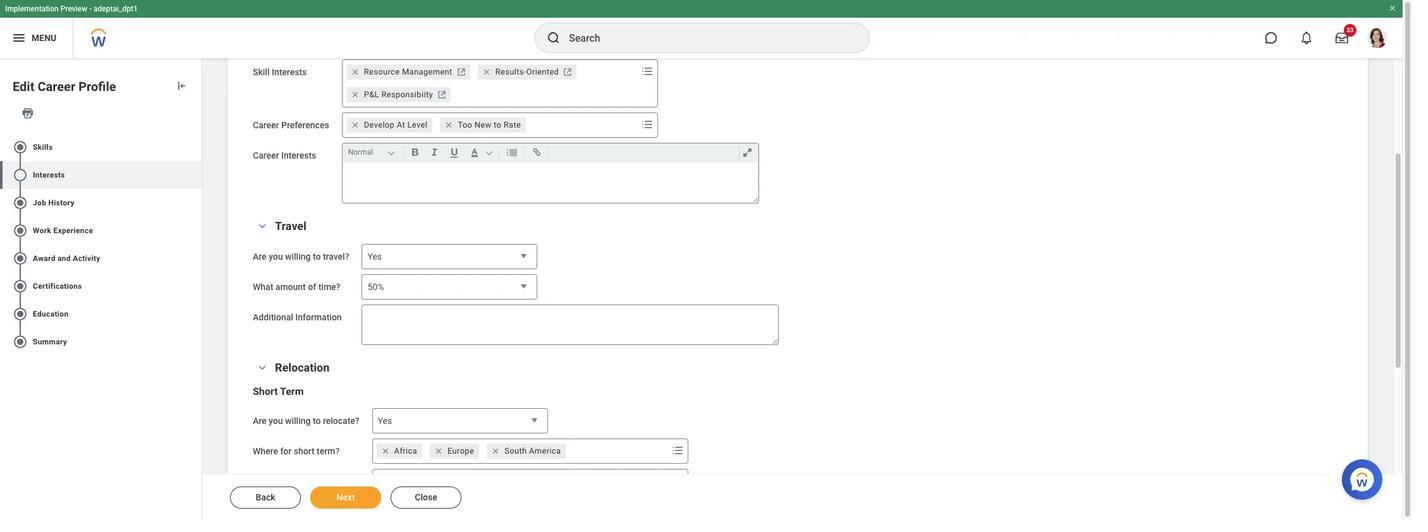 Task type: vqa. For each thing, say whether or not it's contained in the screenshot.
Are to the bottom
yes



Task type: describe. For each thing, give the bounding box(es) containing it.
results-
[[496, 67, 527, 77]]

x small image for resource management
[[349, 66, 362, 78]]

error image for skills
[[189, 140, 202, 155]]

prompts image for career preferences
[[640, 117, 655, 132]]

job history link
[[0, 189, 202, 217]]

travel button
[[275, 219, 307, 233]]

history
[[48, 198, 74, 207]]

summary link
[[0, 328, 202, 356]]

error image for certifications
[[189, 279, 202, 294]]

are you willing to relocate?
[[253, 416, 360, 426]]

items selected list box for where for short term?
[[373, 440, 669, 463]]

skills link
[[0, 133, 202, 161]]

job
[[33, 198, 46, 207]]

short term group
[[253, 386, 1343, 495]]

information
[[296, 312, 342, 323]]

activity
[[73, 254, 100, 263]]

skill interests
[[253, 67, 307, 77]]

work experience link
[[0, 217, 202, 245]]

travel group
[[253, 219, 1343, 345]]

job history
[[33, 198, 74, 207]]

what
[[253, 282, 273, 292]]

develop at level element
[[364, 120, 428, 131]]

error image for award and activity
[[189, 251, 202, 266]]

maximize image
[[739, 145, 756, 160]]

link image
[[529, 145, 546, 160]]

next
[[337, 493, 355, 503]]

skills
[[33, 143, 53, 152]]

yes for are you willing to travel?
[[368, 252, 382, 262]]

interests for career interests
[[281, 151, 316, 161]]

europe, press delete to clear value. option
[[430, 444, 480, 459]]

responsibiity
[[382, 90, 433, 99]]

where
[[253, 447, 278, 457]]

chevron down image
[[255, 364, 270, 373]]

skill
[[253, 67, 270, 77]]

p&l responsibiity, press delete to clear value, ctrl + enter opens in new window. option
[[346, 87, 451, 102]]

action bar region
[[207, 474, 1403, 521]]

reading pane region
[[202, 0, 1403, 521]]

are for are you willing to relocate?
[[253, 416, 267, 426]]

relocation
[[275, 361, 330, 374]]

results-oriented element
[[496, 66, 559, 78]]

term?
[[317, 447, 340, 457]]

notifications large image
[[1301, 32, 1314, 44]]

certifications
[[33, 282, 82, 291]]

ext link image for resource management
[[455, 66, 468, 78]]

develop at level
[[364, 120, 428, 130]]

menu banner
[[0, 0, 1403, 58]]

radio custom image for certifications
[[13, 279, 28, 294]]

bulleted list image
[[504, 145, 521, 160]]

radio custom image for work experience
[[13, 223, 28, 238]]

preferences
[[281, 120, 329, 130]]

results-oriented, press delete to clear value, ctrl + enter opens in new window. option
[[478, 65, 577, 80]]

career for career preferences
[[253, 120, 279, 130]]

summary
[[33, 338, 67, 346]]

africa element
[[394, 446, 417, 457]]

south america, press delete to clear value. option
[[487, 444, 566, 459]]

new
[[475, 120, 492, 130]]

short term
[[253, 386, 304, 398]]

where for short term?
[[253, 447, 340, 457]]

education link
[[0, 300, 202, 328]]

additional information
[[253, 312, 342, 323]]

amount
[[276, 282, 306, 292]]

items selected list box for career preferences
[[343, 114, 639, 137]]

relocation button
[[275, 361, 330, 374]]

prompts image for where for short term?
[[670, 443, 685, 459]]

profile
[[79, 79, 116, 94]]

p&l responsibiity
[[364, 90, 433, 99]]

you for are you willing to relocate?
[[269, 416, 283, 426]]

award and activity
[[33, 254, 100, 263]]

travel
[[275, 219, 307, 233]]

underline image
[[446, 145, 463, 160]]

to for relocate?
[[313, 416, 321, 426]]

time?
[[319, 282, 341, 292]]

implementation
[[5, 4, 59, 13]]

develop at level, press delete to clear value. option
[[346, 118, 433, 133]]

bold image
[[406, 145, 424, 160]]

you for are you willing to travel?
[[269, 252, 283, 262]]

for
[[280, 447, 292, 457]]

ext link image for results-oriented
[[562, 66, 574, 78]]

prompts image
[[640, 64, 655, 79]]

Career Interests text field
[[343, 163, 759, 203]]

develop
[[364, 120, 395, 130]]

normal
[[348, 148, 373, 157]]

radio custom image for award and activity
[[13, 251, 28, 266]]

short term button
[[253, 386, 304, 398]]

Search Workday  search field
[[569, 24, 844, 52]]

willing for travel?
[[285, 252, 311, 262]]

too new to rate element
[[458, 120, 521, 131]]

-
[[89, 4, 92, 13]]

ext link image for p&l responsibiity
[[436, 89, 448, 101]]

menu
[[32, 33, 56, 43]]

p&l
[[364, 90, 379, 99]]

x small image for europe
[[433, 445, 445, 458]]



Task type: locate. For each thing, give the bounding box(es) containing it.
radio custom image for education
[[13, 307, 28, 322]]

to inside too new to rate element
[[494, 120, 502, 130]]

x small image left the develop
[[349, 119, 362, 132]]

level
[[408, 120, 428, 130]]

close
[[415, 493, 437, 503]]

justify image
[[11, 30, 27, 46]]

x small image left the p&l
[[349, 89, 362, 101]]

2 are from the top
[[253, 416, 267, 426]]

south
[[505, 447, 527, 456]]

interests up job history
[[33, 171, 65, 179]]

error image
[[189, 140, 202, 155], [189, 167, 202, 183], [189, 223, 202, 238], [189, 334, 202, 350]]

2 radio custom image from the top
[[13, 167, 28, 183]]

0 vertical spatial items selected list box
[[343, 61, 639, 106]]

yes up the africa, press delete to clear value. option
[[378, 416, 392, 426]]

items selected list box containing resource management
[[343, 61, 639, 106]]

are inside short term group
[[253, 416, 267, 426]]

4 radio custom image from the top
[[13, 251, 28, 266]]

yes button for travel?
[[362, 244, 538, 270]]

close environment banner image
[[1390, 4, 1397, 12]]

prompts image
[[640, 117, 655, 132], [670, 443, 685, 459], [670, 474, 685, 489]]

career interests
[[253, 151, 316, 161]]

1 vertical spatial willing
[[285, 416, 311, 426]]

2 horizontal spatial ext link image
[[562, 66, 574, 78]]

0 vertical spatial you
[[269, 252, 283, 262]]

2 vertical spatial prompts image
[[670, 474, 685, 489]]

chevron down image
[[255, 222, 270, 231]]

yes button up 50% dropdown button
[[362, 244, 538, 270]]

2 vertical spatial to
[[313, 416, 321, 426]]

error image for education
[[189, 307, 202, 322]]

interests right skill
[[272, 67, 307, 77]]

to right new at left
[[494, 120, 502, 130]]

0 vertical spatial prompts image
[[640, 117, 655, 132]]

4 error image from the top
[[189, 334, 202, 350]]

p&l responsibiity element
[[364, 89, 433, 101]]

1 are from the top
[[253, 252, 267, 262]]

short
[[294, 447, 315, 457]]

x small image
[[349, 66, 362, 78], [349, 119, 362, 132], [443, 119, 456, 132], [490, 445, 502, 458]]

rate
[[504, 120, 521, 130]]

ext link image right the oriented on the left top of the page
[[562, 66, 574, 78]]

error image
[[189, 195, 202, 210], [189, 251, 202, 266], [189, 279, 202, 294], [189, 307, 202, 322]]

x small image left europe element
[[433, 445, 445, 458]]

relocate?
[[323, 416, 360, 426]]

1 vertical spatial yes button
[[372, 409, 548, 435]]

x small image inside 'p&l responsibiity, press delete to clear value, ctrl + enter opens in new window.' option
[[349, 89, 362, 101]]

2 vertical spatial career
[[253, 151, 279, 161]]

adeptai_dpt1
[[94, 4, 138, 13]]

willing up what amount of time?
[[285, 252, 311, 262]]

award and activity link
[[0, 245, 202, 272]]

x small image inside the too new to rate, press delete to clear value. "option"
[[443, 119, 456, 132]]

to left "travel?"
[[313, 252, 321, 262]]

transformation import image
[[175, 80, 188, 92]]

2 vertical spatial items selected list box
[[373, 440, 669, 463]]

what amount of time?
[[253, 282, 341, 292]]

yes button for relocate?
[[372, 409, 548, 435]]

5 radio custom image from the top
[[13, 307, 28, 322]]

x small image inside "south america, press delete to clear value." option
[[490, 445, 502, 458]]

list containing skills
[[0, 128, 202, 361]]

oriented
[[527, 67, 559, 77]]

are for are you willing to travel?
[[253, 252, 267, 262]]

relocation group
[[253, 361, 1343, 521]]

too
[[458, 120, 473, 130]]

radio custom image left certifications at the bottom left
[[13, 279, 28, 294]]

1 vertical spatial career
[[253, 120, 279, 130]]

yes button inside short term group
[[372, 409, 548, 435]]

x small image for too new to rate
[[443, 119, 456, 132]]

2 radio custom image from the top
[[13, 279, 28, 294]]

3 error image from the top
[[189, 279, 202, 294]]

career right edit
[[38, 79, 75, 94]]

1 vertical spatial are
[[253, 416, 267, 426]]

x small image for results-oriented
[[480, 66, 493, 78]]

resource management element
[[364, 66, 453, 78]]

Search field
[[373, 471, 668, 493]]

radio custom image inside work experience link
[[13, 223, 28, 238]]

error image inside job history link
[[189, 195, 202, 210]]

willing inside short term group
[[285, 416, 311, 426]]

x small image inside the africa, press delete to clear value. option
[[379, 445, 392, 458]]

you down short term
[[269, 416, 283, 426]]

1 you from the top
[[269, 252, 283, 262]]

0 vertical spatial yes
[[368, 252, 382, 262]]

1 vertical spatial items selected list box
[[343, 114, 639, 137]]

too new to rate, press delete to clear value. option
[[440, 118, 526, 133]]

50%
[[368, 282, 384, 292]]

3 radio custom image from the top
[[13, 195, 28, 210]]

0 vertical spatial are
[[253, 252, 267, 262]]

Additional Information text field
[[362, 305, 779, 345]]

resource
[[364, 67, 400, 77]]

back button
[[230, 487, 301, 509]]

career for career interests
[[253, 151, 279, 161]]

0 vertical spatial to
[[494, 120, 502, 130]]

inbox large image
[[1336, 32, 1349, 44]]

europe element
[[448, 446, 474, 457]]

x small image left "resource"
[[349, 66, 362, 78]]

1 vertical spatial interests
[[281, 151, 316, 161]]

work
[[33, 226, 51, 235]]

3 error image from the top
[[189, 223, 202, 238]]

error image for summary
[[189, 334, 202, 350]]

search image
[[546, 30, 562, 46]]

yes up 50%
[[368, 252, 382, 262]]

2 vertical spatial interests
[[33, 171, 65, 179]]

6 radio custom image from the top
[[13, 334, 28, 350]]

management
[[402, 67, 453, 77]]

1 vertical spatial yes
[[378, 416, 392, 426]]

radio custom image inside award and activity link
[[13, 251, 28, 266]]

x small image for p&l responsibiity
[[349, 89, 362, 101]]

willing inside travel group
[[285, 252, 311, 262]]

x small image for develop at level
[[349, 119, 362, 132]]

at
[[397, 120, 405, 130]]

33 button
[[1329, 24, 1357, 52]]

to left relocate?
[[313, 416, 321, 426]]

2 you from the top
[[269, 416, 283, 426]]

1 willing from the top
[[285, 252, 311, 262]]

italic image
[[426, 145, 443, 160]]

radio custom image inside job history link
[[13, 195, 28, 210]]

items selected list box inside short term group
[[373, 440, 669, 463]]

ext link image right management
[[455, 66, 468, 78]]

you inside travel group
[[269, 252, 283, 262]]

2 willing from the top
[[285, 416, 311, 426]]

normal group
[[346, 144, 761, 163]]

error image inside education link
[[189, 307, 202, 322]]

radio custom image
[[13, 223, 28, 238], [13, 279, 28, 294]]

print image
[[22, 107, 34, 119]]

willing down term
[[285, 416, 311, 426]]

are down chevron down image
[[253, 252, 267, 262]]

0 vertical spatial career
[[38, 79, 75, 94]]

ext link image
[[455, 66, 468, 78], [562, 66, 574, 78], [436, 89, 448, 101]]

x small image for africa
[[379, 445, 392, 458]]

term
[[280, 386, 304, 398]]

x small image inside results-oriented, press delete to clear value, ctrl + enter opens in new window. option
[[480, 66, 493, 78]]

items selected list box
[[343, 61, 639, 106], [343, 114, 639, 137], [373, 440, 669, 463]]

0 horizontal spatial ext link image
[[436, 89, 448, 101]]

short
[[253, 386, 278, 398]]

you inside short term group
[[269, 416, 283, 426]]

1 vertical spatial to
[[313, 252, 321, 262]]

america
[[529, 447, 561, 456]]

willing
[[285, 252, 311, 262], [285, 416, 311, 426]]

yes
[[368, 252, 382, 262], [378, 416, 392, 426]]

additional
[[253, 312, 293, 323]]

to for travel?
[[313, 252, 321, 262]]

to inside short term group
[[313, 416, 321, 426]]

resource management, press delete to clear value, ctrl + enter opens in new window. option
[[346, 65, 470, 80]]

implementation preview -   adeptai_dpt1
[[5, 4, 138, 13]]

items selected list box for skill interests
[[343, 61, 639, 106]]

radio custom image inside certifications link
[[13, 279, 28, 294]]

ext link image inside resource management, press delete to clear value, ctrl + enter opens in new window. option
[[455, 66, 468, 78]]

error image for interests
[[189, 167, 202, 183]]

radio custom image inside 'summary' link
[[13, 334, 28, 350]]

error image inside work experience link
[[189, 223, 202, 238]]

interests inside list
[[33, 171, 65, 179]]

radio custom image for job history
[[13, 195, 28, 210]]

radio custom image inside skills link
[[13, 140, 28, 155]]

1 radio custom image from the top
[[13, 140, 28, 155]]

experience
[[53, 226, 93, 235]]

x small image left africa 'element'
[[379, 445, 392, 458]]

too new to rate
[[458, 120, 521, 130]]

interests down 'preferences'
[[281, 151, 316, 161]]

certifications link
[[0, 272, 202, 300]]

are inside travel group
[[253, 252, 267, 262]]

career down career preferences at top left
[[253, 151, 279, 161]]

menu button
[[0, 18, 73, 58]]

to
[[494, 120, 502, 130], [313, 252, 321, 262], [313, 416, 321, 426]]

x small image left too
[[443, 119, 456, 132]]

work experience
[[33, 226, 93, 235]]

50% button
[[362, 274, 538, 300]]

to inside travel group
[[313, 252, 321, 262]]

1 radio custom image from the top
[[13, 223, 28, 238]]

error image for job history
[[189, 195, 202, 210]]

yes for are you willing to relocate?
[[378, 416, 392, 426]]

travel?
[[323, 252, 349, 262]]

africa, press delete to clear value. option
[[377, 444, 422, 459]]

1 error image from the top
[[189, 140, 202, 155]]

1 horizontal spatial ext link image
[[455, 66, 468, 78]]

south america
[[505, 447, 561, 456]]

x small image for south america
[[490, 445, 502, 458]]

education
[[33, 310, 69, 319]]

x small image inside develop at level, press delete to clear value. option
[[349, 119, 362, 132]]

interests for skill interests
[[272, 67, 307, 77]]

results-oriented
[[496, 67, 559, 77]]

edit career profile
[[13, 79, 116, 94]]

0 vertical spatial interests
[[272, 67, 307, 77]]

1 vertical spatial prompts image
[[670, 443, 685, 459]]

radio custom image
[[13, 140, 28, 155], [13, 167, 28, 183], [13, 195, 28, 210], [13, 251, 28, 266], [13, 307, 28, 322], [13, 334, 28, 350]]

interests
[[272, 67, 307, 77], [281, 151, 316, 161], [33, 171, 65, 179]]

yes inside short term group
[[378, 416, 392, 426]]

back
[[256, 493, 275, 503]]

of
[[308, 282, 316, 292]]

willing for relocate?
[[285, 416, 311, 426]]

radio custom image for skills
[[13, 140, 28, 155]]

items selected list box containing develop at level
[[343, 114, 639, 137]]

edit
[[13, 79, 34, 94]]

interests link
[[0, 161, 202, 189]]

error image inside award and activity link
[[189, 251, 202, 266]]

radio custom image inside education link
[[13, 307, 28, 322]]

x small image left south
[[490, 445, 502, 458]]

radio custom image for interests
[[13, 167, 28, 183]]

x small image
[[480, 66, 493, 78], [349, 89, 362, 101], [379, 445, 392, 458], [433, 445, 445, 458]]

career up career interests
[[253, 120, 279, 130]]

radio custom image left work
[[13, 223, 28, 238]]

south america element
[[505, 446, 561, 457]]

resource management
[[364, 67, 453, 77]]

list
[[0, 128, 202, 361]]

you up what
[[269, 252, 283, 262]]

next button
[[311, 487, 381, 509]]

x small image left results-
[[480, 66, 493, 78]]

career preferences
[[253, 120, 329, 130]]

4 error image from the top
[[189, 307, 202, 322]]

career
[[38, 79, 75, 94], [253, 120, 279, 130], [253, 151, 279, 161]]

items selected list box containing africa
[[373, 440, 669, 463]]

ext link image down management
[[436, 89, 448, 101]]

africa
[[394, 447, 417, 456]]

0 vertical spatial willing
[[285, 252, 311, 262]]

radio custom image for summary
[[13, 334, 28, 350]]

preview
[[61, 4, 87, 13]]

2 error image from the top
[[189, 167, 202, 183]]

1 vertical spatial radio custom image
[[13, 279, 28, 294]]

x small image inside resource management, press delete to clear value, ctrl + enter opens in new window. option
[[349, 66, 362, 78]]

0 vertical spatial radio custom image
[[13, 223, 28, 238]]

1 error image from the top
[[189, 195, 202, 210]]

1 vertical spatial you
[[269, 416, 283, 426]]

yes inside travel group
[[368, 252, 382, 262]]

are you willing to travel?
[[253, 252, 349, 262]]

33
[[1347, 27, 1355, 34]]

you
[[269, 252, 283, 262], [269, 416, 283, 426]]

award
[[33, 254, 56, 263]]

0 vertical spatial yes button
[[362, 244, 538, 270]]

yes button up europe
[[372, 409, 548, 435]]

and
[[58, 254, 71, 263]]

radio custom image inside interests link
[[13, 167, 28, 183]]

normal button
[[346, 145, 401, 159]]

x small image inside europe, press delete to clear value. option
[[433, 445, 445, 458]]

close button
[[391, 487, 462, 509]]

2 error image from the top
[[189, 251, 202, 266]]

error image for work experience
[[189, 223, 202, 238]]

europe
[[448, 447, 474, 456]]

are down short
[[253, 416, 267, 426]]

yes button
[[362, 244, 538, 270], [372, 409, 548, 435]]

profile logan mcneil image
[[1368, 28, 1388, 51]]



